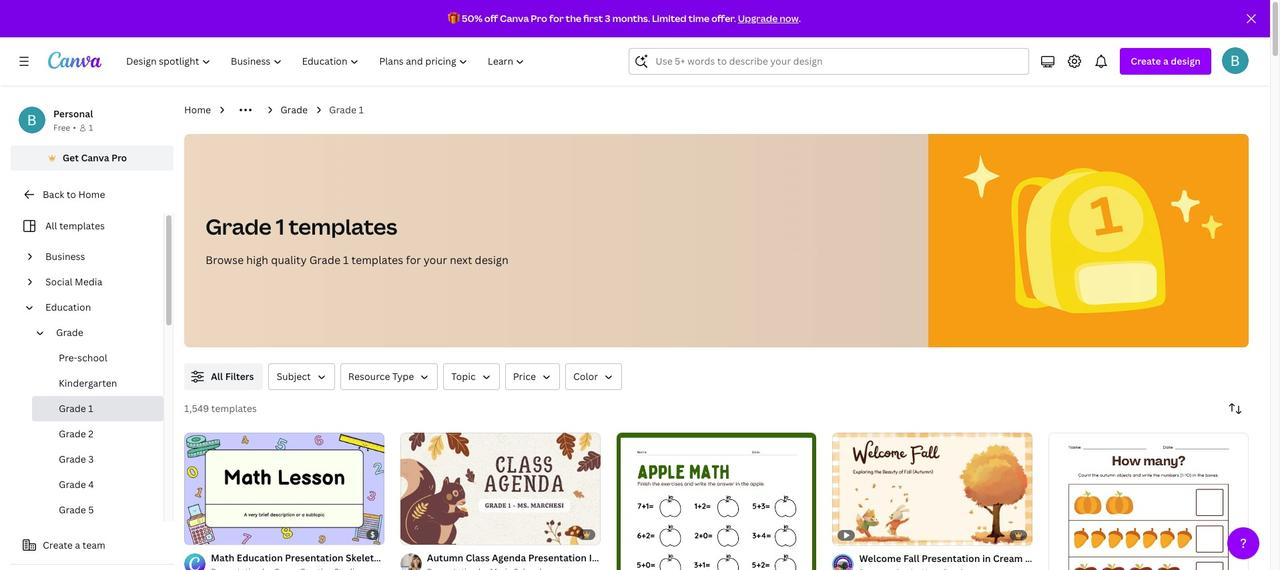 Task type: locate. For each thing, give the bounding box(es) containing it.
media
[[75, 276, 102, 288]]

welcome
[[860, 553, 902, 565]]

grade inside grade button
[[56, 326, 83, 339]]

0 horizontal spatial education
[[45, 301, 91, 314]]

a inside button
[[75, 539, 80, 552]]

pro up back to home link
[[111, 152, 127, 164]]

0 horizontal spatial of
[[199, 529, 207, 539]]

1 vertical spatial pro
[[111, 152, 127, 164]]

2 of from the left
[[415, 529, 423, 539]]

presentation for math
[[285, 552, 344, 565]]

presentation left skeleton
[[285, 552, 344, 565]]

0 vertical spatial design
[[1171, 55, 1201, 67]]

0 horizontal spatial design
[[475, 253, 509, 268]]

Search search field
[[656, 49, 1021, 74]]

2 horizontal spatial presentation
[[922, 553, 981, 565]]

canva right get
[[81, 152, 109, 164]]

design left the brad klo icon
[[1171, 55, 1201, 67]]

in right skeleton
[[388, 552, 396, 565]]

•
[[73, 122, 76, 134]]

resource type
[[348, 371, 414, 383]]

0 vertical spatial for
[[549, 12, 564, 25]]

grade 5 link
[[32, 498, 164, 523]]

brad klo image
[[1223, 47, 1249, 74]]

limited
[[652, 12, 687, 25]]

1 horizontal spatial 1 of 14 link
[[400, 433, 601, 546]]

months.
[[613, 12, 650, 25]]

0 horizontal spatial 14
[[208, 529, 217, 539]]

0 vertical spatial pro
[[531, 12, 548, 25]]

2 horizontal spatial a
[[1164, 55, 1169, 67]]

1 1 of 14 link from the left
[[184, 433, 384, 546]]

1 horizontal spatial home
[[184, 103, 211, 116]]

0 horizontal spatial all
[[45, 220, 57, 232]]

social
[[45, 276, 73, 288]]

1 of 14 link for agenda
[[400, 433, 601, 546]]

1 horizontal spatial 1 of 14
[[410, 529, 433, 539]]

1 horizontal spatial 3
[[605, 12, 611, 25]]

style for welcome fall presentation in cream orange and brown hand drawn style
[[1170, 553, 1193, 565]]

1 vertical spatial canva
[[81, 152, 109, 164]]

offer.
[[712, 12, 736, 25]]

1 horizontal spatial all
[[211, 371, 223, 383]]

presentation right fall
[[922, 553, 981, 565]]

math education presentation skeleton in a purple white black lined style link
[[211, 551, 545, 566]]

grade 1 up grade 2
[[59, 403, 93, 415]]

grade 3 link
[[32, 447, 164, 473]]

all filters button
[[184, 364, 263, 391]]

for left your
[[406, 253, 421, 268]]

in
[[388, 552, 396, 565], [983, 553, 991, 565]]

create for create a design
[[1131, 55, 1162, 67]]

and
[[1061, 553, 1078, 565]]

14 for math
[[208, 529, 217, 539]]

presentation for welcome
[[922, 553, 981, 565]]

0 vertical spatial grade 1
[[329, 103, 364, 116]]

grade
[[281, 103, 308, 116], [329, 103, 357, 116], [206, 212, 272, 241], [309, 253, 341, 268], [56, 326, 83, 339], [59, 403, 86, 415], [59, 428, 86, 441], [59, 453, 86, 466], [59, 479, 86, 491], [59, 504, 86, 517]]

time
[[689, 12, 710, 25]]

1
[[359, 103, 364, 116], [89, 122, 93, 134], [276, 212, 284, 241], [343, 253, 349, 268], [88, 403, 93, 415], [194, 529, 198, 539], [410, 529, 414, 539]]

1 horizontal spatial of
[[415, 529, 423, 539]]

1 horizontal spatial pro
[[531, 12, 548, 25]]

all inside all templates link
[[45, 220, 57, 232]]

subject button
[[269, 364, 335, 391]]

templates up browse high quality grade 1 templates for your next design
[[289, 212, 397, 241]]

green fun apple math worksheet image
[[617, 433, 817, 571]]

1 of from the left
[[199, 529, 207, 539]]

1 horizontal spatial design
[[1171, 55, 1201, 67]]

brown
[[1080, 553, 1109, 565]]

of
[[199, 529, 207, 539], [415, 529, 423, 539]]

canva
[[500, 12, 529, 25], [81, 152, 109, 164]]

pro
[[531, 12, 548, 25], [111, 152, 127, 164]]

get canva pro button
[[11, 146, 174, 171]]

templates down all filters
[[211, 403, 257, 415]]

for left the
[[549, 12, 564, 25]]

0 horizontal spatial a
[[75, 539, 80, 552]]

0 horizontal spatial home
[[78, 188, 105, 201]]

create
[[1131, 55, 1162, 67], [43, 539, 73, 552]]

14
[[208, 529, 217, 539], [425, 529, 433, 539]]

1 of 14 for math
[[194, 529, 217, 539]]

pro inside button
[[111, 152, 127, 164]]

0 horizontal spatial pro
[[111, 152, 127, 164]]

math education presentation skeleton in a purple white black lined style
[[211, 552, 545, 565]]

create a design button
[[1121, 48, 1212, 75]]

2 14 from the left
[[425, 529, 433, 539]]

high
[[246, 253, 268, 268]]

1 horizontal spatial grade 1
[[329, 103, 364, 116]]

1 of 14 up purple
[[410, 529, 433, 539]]

0 horizontal spatial canva
[[81, 152, 109, 164]]

design
[[1171, 55, 1201, 67], [475, 253, 509, 268]]

0 horizontal spatial create
[[43, 539, 73, 552]]

presentation
[[285, 552, 344, 565], [528, 552, 587, 565], [922, 553, 981, 565]]

create for create a team
[[43, 539, 73, 552]]

all
[[45, 220, 57, 232], [211, 371, 223, 383]]

education down social media
[[45, 301, 91, 314]]

1 vertical spatial grade 1
[[59, 403, 93, 415]]

2 1 of 14 link from the left
[[400, 433, 601, 546]]

all down "back"
[[45, 220, 57, 232]]

education right math
[[237, 552, 283, 565]]

playful
[[640, 552, 672, 565]]

home inside back to home link
[[78, 188, 105, 201]]

grade 1 down top level navigation "element"
[[329, 103, 364, 116]]

autumn
[[427, 552, 464, 565]]

0 vertical spatial all
[[45, 220, 57, 232]]

1 vertical spatial 3
[[88, 453, 94, 466]]

design right next
[[475, 253, 509, 268]]

white
[[438, 552, 465, 565]]

1 vertical spatial create
[[43, 539, 73, 552]]

grade inside grade 4 link
[[59, 479, 86, 491]]

social media link
[[40, 270, 156, 295]]

2 horizontal spatial style
[[1170, 553, 1193, 565]]

grade 3
[[59, 453, 94, 466]]

all inside all filters button
[[211, 371, 223, 383]]

3 right the first
[[605, 12, 611, 25]]

style right drawn
[[1170, 553, 1193, 565]]

1 horizontal spatial canva
[[500, 12, 529, 25]]

None search field
[[629, 48, 1030, 75]]

1 horizontal spatial create
[[1131, 55, 1162, 67]]

pro left the
[[531, 12, 548, 25]]

home
[[184, 103, 211, 116], [78, 188, 105, 201]]

kindergarten
[[59, 377, 117, 390]]

0 horizontal spatial presentation
[[285, 552, 344, 565]]

2 1 of 14 from the left
[[410, 529, 433, 539]]

in left cream
[[983, 553, 991, 565]]

all left filters
[[211, 371, 223, 383]]

$
[[371, 530, 375, 540]]

0 horizontal spatial 1 of 14
[[194, 529, 217, 539]]

1 1 of 14 from the left
[[194, 529, 217, 539]]

canva right off
[[500, 12, 529, 25]]

1 horizontal spatial education
[[237, 552, 283, 565]]

0 vertical spatial education
[[45, 301, 91, 314]]

1 vertical spatial all
[[211, 371, 223, 383]]

🎁
[[448, 12, 460, 25]]

3 up 4
[[88, 453, 94, 466]]

grade inside grade 3 link
[[59, 453, 86, 466]]

grade 2 link
[[32, 422, 164, 447]]

1 vertical spatial for
[[406, 253, 421, 268]]

personal
[[53, 107, 93, 120]]

presentation left in
[[528, 552, 587, 565]]

14 up math
[[208, 529, 217, 539]]

of for math education presentation skeleton in a purple white black lined style
[[199, 529, 207, 539]]

a inside dropdown button
[[1164, 55, 1169, 67]]

14 for autumn
[[425, 529, 433, 539]]

style
[[522, 552, 545, 565], [674, 552, 697, 565], [1170, 553, 1193, 565]]

1 horizontal spatial 14
[[425, 529, 433, 539]]

0 horizontal spatial grade 1
[[59, 403, 93, 415]]

0 horizontal spatial 3
[[88, 453, 94, 466]]

business link
[[40, 244, 156, 270]]

0 horizontal spatial 1 of 14 link
[[184, 433, 384, 546]]

0 vertical spatial create
[[1131, 55, 1162, 67]]

autumn class agenda presentation in colorful playful style
[[427, 552, 697, 565]]

1 of 14 link for presentation
[[184, 433, 384, 546]]

3 inside grade 3 link
[[88, 453, 94, 466]]

style for math education presentation skeleton in a purple white black lined style
[[522, 552, 545, 565]]

math education presentation skeleton in a purple white black lined style image
[[184, 433, 384, 546]]

to
[[67, 188, 76, 201]]

design inside dropdown button
[[1171, 55, 1201, 67]]

back to home link
[[11, 182, 174, 208]]

welcome fall presentation in cream orange and brown hand drawn style link
[[860, 552, 1193, 567]]

0 horizontal spatial for
[[406, 253, 421, 268]]

0 horizontal spatial style
[[522, 552, 545, 565]]

all for all templates
[[45, 220, 57, 232]]

1 vertical spatial education
[[237, 552, 283, 565]]

for
[[549, 12, 564, 25], [406, 253, 421, 268]]

education link
[[40, 295, 156, 320]]

style right playful
[[674, 552, 697, 565]]

browse
[[206, 253, 244, 268]]

1 of 14 up math
[[194, 529, 217, 539]]

browse high quality grade 1 templates for your next design
[[206, 253, 509, 268]]

grade 5
[[59, 504, 94, 517]]

a
[[1164, 55, 1169, 67], [75, 539, 80, 552], [399, 552, 404, 565]]

create a team
[[43, 539, 105, 552]]

lined
[[494, 552, 520, 565]]

create inside create a design dropdown button
[[1131, 55, 1162, 67]]

1 vertical spatial home
[[78, 188, 105, 201]]

back to home
[[43, 188, 105, 201]]

1 horizontal spatial style
[[674, 552, 697, 565]]

create inside create a team button
[[43, 539, 73, 552]]

14 up purple
[[425, 529, 433, 539]]

0 horizontal spatial in
[[388, 552, 396, 565]]

off
[[485, 12, 498, 25]]

class
[[466, 552, 490, 565]]

1 14 from the left
[[208, 529, 217, 539]]

templates left your
[[352, 253, 403, 268]]

style right lined
[[522, 552, 545, 565]]



Task type: describe. For each thing, give the bounding box(es) containing it.
0 vertical spatial home
[[184, 103, 211, 116]]

topic
[[452, 371, 476, 383]]

resource
[[348, 371, 390, 383]]

price
[[513, 371, 536, 383]]

1,549 templates
[[184, 403, 257, 415]]

subject
[[277, 371, 311, 383]]

skeleton
[[346, 552, 386, 565]]

kindergarten link
[[32, 371, 164, 397]]

grade 4 link
[[32, 473, 164, 498]]

your
[[424, 253, 447, 268]]

pre-school link
[[32, 346, 164, 371]]

purple
[[406, 552, 436, 565]]

now
[[780, 12, 799, 25]]

color
[[574, 371, 598, 383]]

a for design
[[1164, 55, 1169, 67]]

education inside math education presentation skeleton in a purple white black lined style link
[[237, 552, 283, 565]]

in
[[589, 552, 598, 565]]

grade 2
[[59, 428, 93, 441]]

grade 1 templates
[[206, 212, 397, 241]]

color button
[[565, 364, 622, 391]]

the
[[566, 12, 582, 25]]

0 vertical spatial canva
[[500, 12, 529, 25]]

get canva pro
[[63, 152, 127, 164]]

1 horizontal spatial in
[[983, 553, 991, 565]]

welcome fall presentation in cream orange and brown hand drawn style
[[860, 553, 1193, 565]]

grade inside grade 5 link
[[59, 504, 86, 517]]

1 horizontal spatial for
[[549, 12, 564, 25]]

0 vertical spatial 3
[[605, 12, 611, 25]]

2
[[88, 428, 93, 441]]

50%
[[462, 12, 483, 25]]

free
[[53, 122, 70, 134]]

all templates link
[[19, 214, 156, 239]]

fall
[[904, 553, 920, 565]]

quality
[[271, 253, 307, 268]]

create a design
[[1131, 55, 1201, 67]]

5
[[88, 504, 94, 517]]

topic button
[[444, 364, 500, 391]]

grade 4
[[59, 479, 94, 491]]

grade button
[[51, 320, 156, 346]]

home link
[[184, 103, 211, 118]]

templates down back to home
[[59, 220, 105, 232]]

1 of 14 for autumn
[[410, 529, 433, 539]]

type
[[393, 371, 414, 383]]

canva inside button
[[81, 152, 109, 164]]

upgrade
[[738, 12, 778, 25]]

first
[[584, 12, 603, 25]]

pre-
[[59, 352, 77, 365]]

1 vertical spatial design
[[475, 253, 509, 268]]

resource type button
[[340, 364, 438, 391]]

black
[[467, 552, 492, 565]]

a for team
[[75, 539, 80, 552]]

next
[[450, 253, 472, 268]]

education inside education link
[[45, 301, 91, 314]]

upgrade now button
[[738, 12, 799, 25]]

hand
[[1111, 553, 1136, 565]]

orange
[[1025, 553, 1058, 565]]

top level navigation element
[[118, 48, 536, 75]]

back
[[43, 188, 64, 201]]

agenda
[[492, 552, 526, 565]]

grade inside grade 2 link
[[59, 428, 86, 441]]

create a team button
[[11, 533, 174, 560]]

🎁 50% off canva pro for the first 3 months. limited time offer. upgrade now .
[[448, 12, 801, 25]]

1,549
[[184, 403, 209, 415]]

drawn
[[1138, 553, 1168, 565]]

price button
[[505, 364, 560, 391]]

all for all filters
[[211, 371, 223, 383]]

colorful
[[600, 552, 638, 565]]

autumn counting worksheet in brown and orange illustrative style image
[[1049, 433, 1249, 571]]

social media
[[45, 276, 102, 288]]

Sort by button
[[1223, 396, 1249, 423]]

autumn class agenda presentation in colorful playful style link
[[427, 551, 697, 566]]

filters
[[225, 371, 254, 383]]

all filters
[[211, 371, 254, 383]]

free •
[[53, 122, 76, 134]]

business
[[45, 250, 85, 263]]

1 horizontal spatial presentation
[[528, 552, 587, 565]]

cream
[[993, 553, 1023, 565]]

.
[[799, 12, 801, 25]]

pre-school
[[59, 352, 107, 365]]

1 horizontal spatial a
[[399, 552, 404, 565]]

autumn class agenda presentation in colorful playful style image
[[400, 433, 601, 546]]

team
[[82, 539, 105, 552]]

all templates
[[45, 220, 105, 232]]

4
[[88, 479, 94, 491]]

get
[[63, 152, 79, 164]]

of for autumn class agenda presentation in colorful playful style
[[415, 529, 423, 539]]



Task type: vqa. For each thing, say whether or not it's contained in the screenshot.
Canva. at right bottom
no



